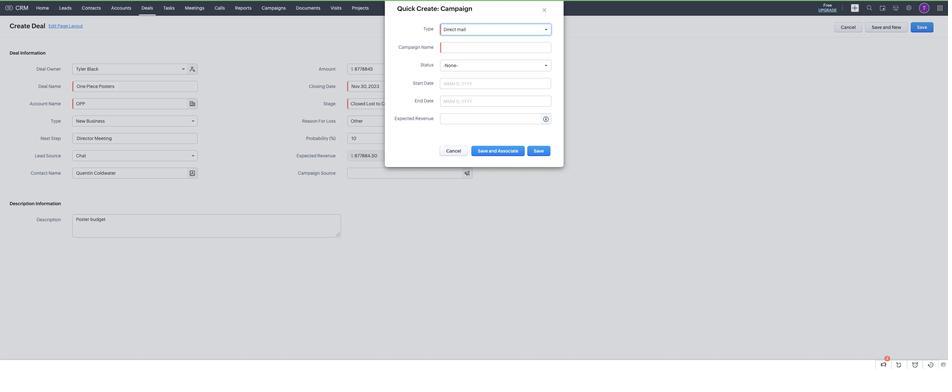 Task type: vqa. For each thing, say whether or not it's contained in the screenshot.
the Home
yes



Task type: locate. For each thing, give the bounding box(es) containing it.
campaigns link
[[257, 0, 291, 16]]

date
[[424, 81, 434, 86], [326, 84, 336, 89], [424, 99, 434, 104]]

status
[[420, 62, 434, 68]]

contact name
[[31, 171, 61, 176]]

0 vertical spatial information
[[20, 51, 46, 56]]

1 horizontal spatial save
[[918, 25, 928, 30]]

date right start
[[424, 81, 434, 86]]

deal owner
[[36, 67, 61, 72]]

save for save
[[918, 25, 928, 30]]

owner
[[47, 67, 61, 72]]

0 vertical spatial description
[[10, 201, 35, 207]]

2 save from the left
[[918, 25, 928, 30]]

tasks
[[163, 5, 175, 10]]

None submit
[[528, 146, 550, 156]]

information down contact name
[[36, 201, 61, 207]]

(%)
[[330, 136, 336, 141]]

deal down create
[[10, 51, 19, 56]]

name up the status
[[421, 45, 434, 50]]

expected
[[395, 116, 415, 121]]

information for description information
[[36, 201, 61, 207]]

1 horizontal spatial type
[[424, 26, 434, 32]]

accounts
[[111, 5, 131, 10]]

visits
[[331, 5, 342, 10]]

projects
[[352, 5, 369, 10]]

type up step
[[51, 119, 61, 124]]

source for campaign source
[[321, 171, 336, 176]]

None text field
[[355, 64, 473, 74], [73, 133, 198, 144], [355, 64, 473, 74], [73, 133, 198, 144]]

tasks link
[[158, 0, 180, 16]]

date right closing
[[326, 84, 336, 89]]

deal left owner
[[36, 67, 46, 72]]

quick
[[397, 5, 415, 12]]

date right the end
[[424, 99, 434, 104]]

date for end date
[[424, 99, 434, 104]]

name down owner
[[49, 84, 61, 89]]

1 vertical spatial description
[[37, 217, 61, 223]]

start date
[[413, 81, 434, 86]]

name for account name
[[49, 101, 61, 106]]

0 horizontal spatial campaign
[[298, 171, 320, 176]]

None button
[[440, 146, 468, 156], [472, 146, 525, 156], [440, 146, 468, 156], [472, 146, 525, 156]]

contacts link
[[77, 0, 106, 16]]

edit page layout link
[[49, 23, 83, 28]]

1 horizontal spatial description
[[37, 217, 61, 223]]

0 horizontal spatial source
[[46, 153, 61, 159]]

1 vertical spatial campaign
[[298, 171, 320, 176]]

name for campaign name
[[421, 45, 434, 50]]

deals
[[142, 5, 153, 10]]

save inside save and new button
[[872, 25, 882, 30]]

contacts
[[82, 5, 101, 10]]

1 horizontal spatial campaign
[[399, 45, 420, 50]]

type left direct
[[424, 26, 434, 32]]

free upgrade
[[819, 3, 837, 13]]

documents link
[[291, 0, 326, 16]]

for
[[319, 119, 326, 124]]

information
[[20, 51, 46, 56], [36, 201, 61, 207]]

MMM d, yyyy
 text field
[[444, 81, 496, 86]]

description for description information
[[10, 201, 35, 207]]

name right the contact in the left top of the page
[[49, 171, 61, 176]]

1 save from the left
[[872, 25, 882, 30]]

new
[[892, 25, 902, 30]]

deal left edit
[[32, 22, 45, 30]]

save and new
[[872, 25, 902, 30]]

mail
[[457, 27, 466, 32]]

0 vertical spatial campaign
[[399, 45, 420, 50]]

1 vertical spatial information
[[36, 201, 61, 207]]

0 vertical spatial source
[[46, 153, 61, 159]]

1 vertical spatial source
[[321, 171, 336, 176]]

description for description
[[37, 217, 61, 223]]

description information
[[10, 201, 61, 207]]

name for deal name
[[49, 84, 61, 89]]

save and new button
[[866, 22, 909, 32]]

name for contact name
[[49, 171, 61, 176]]

description
[[10, 201, 35, 207], [37, 217, 61, 223]]

campaign for campaign name
[[399, 45, 420, 50]]

information up the deal owner on the left top of page
[[20, 51, 46, 56]]

crm link
[[5, 5, 28, 11]]

0 horizontal spatial description
[[10, 201, 35, 207]]

None text field
[[73, 81, 198, 92], [347, 133, 473, 144], [73, 215, 341, 238], [73, 81, 198, 92], [347, 133, 473, 144], [73, 215, 341, 238]]

next step
[[41, 136, 61, 141]]

save right new
[[918, 25, 928, 30]]

stage
[[324, 101, 336, 106]]

closing
[[309, 84, 325, 89]]

create
[[10, 22, 30, 30]]

probability
[[306, 136, 329, 141]]

save
[[872, 25, 882, 30], [918, 25, 928, 30]]

source for lead source
[[46, 153, 61, 159]]

leads
[[59, 5, 72, 10]]

account name
[[30, 101, 61, 106]]

0 horizontal spatial type
[[51, 119, 61, 124]]

deal
[[32, 22, 45, 30], [10, 51, 19, 56], [36, 67, 46, 72], [38, 84, 48, 89]]

start
[[413, 81, 423, 86]]

name
[[421, 45, 434, 50], [49, 84, 61, 89], [49, 101, 61, 106], [49, 171, 61, 176]]

type
[[424, 26, 434, 32], [51, 119, 61, 124]]

home
[[36, 5, 49, 10]]

edit
[[49, 23, 57, 28]]

source
[[46, 153, 61, 159], [321, 171, 336, 176]]

save left and
[[872, 25, 882, 30]]

-none-
[[444, 63, 458, 68]]

information for deal information
[[20, 51, 46, 56]]

0 horizontal spatial save
[[872, 25, 882, 30]]

date for start date
[[424, 81, 434, 86]]

name right "account"
[[49, 101, 61, 106]]

save inside button
[[918, 25, 928, 30]]

campaign
[[399, 45, 420, 50], [298, 171, 320, 176]]

MMM d, yyyy
 text field
[[444, 99, 496, 104]]

1 horizontal spatial source
[[321, 171, 336, 176]]

deal up account name
[[38, 84, 48, 89]]

amount
[[319, 67, 336, 72]]

documents
[[296, 5, 321, 10]]

2
[[887, 357, 889, 361]]

leads link
[[54, 0, 77, 16]]



Task type: describe. For each thing, give the bounding box(es) containing it.
1 vertical spatial type
[[51, 119, 61, 124]]

reports link
[[230, 0, 257, 16]]

quick create: campaign
[[397, 5, 472, 12]]

step
[[51, 136, 61, 141]]

expected revenue
[[395, 116, 434, 121]]

next
[[41, 136, 50, 141]]

campaign name
[[399, 45, 434, 50]]

upgrade
[[819, 8, 837, 13]]

deal name
[[38, 84, 61, 89]]

calls link
[[210, 0, 230, 16]]

revenue
[[415, 116, 434, 121]]

date for closing date
[[326, 84, 336, 89]]

deal for deal name
[[38, 84, 48, 89]]

visits link
[[326, 0, 347, 16]]

campaign for campaign source
[[298, 171, 320, 176]]

reason
[[302, 119, 318, 124]]

crm
[[15, 5, 28, 11]]

page
[[58, 23, 68, 28]]

end date
[[415, 99, 434, 104]]

campaigns
[[262, 5, 286, 10]]

0 vertical spatial type
[[424, 26, 434, 32]]

direct
[[444, 27, 456, 32]]

none-
[[445, 63, 458, 68]]

campaign source
[[298, 171, 336, 176]]

contact
[[31, 171, 48, 176]]

cancel button
[[835, 22, 863, 32]]

deals link
[[136, 0, 158, 16]]

Direct mail field
[[440, 24, 551, 35]]

and
[[883, 25, 891, 30]]

direct mail
[[444, 27, 466, 32]]

free
[[824, 3, 832, 8]]

deal for deal information
[[10, 51, 19, 56]]

MMM D, YYYY text field
[[347, 81, 473, 92]]

closing date
[[309, 84, 336, 89]]

lead
[[35, 153, 45, 159]]

reason for loss
[[302, 119, 336, 124]]

home link
[[31, 0, 54, 16]]

meetings link
[[180, 0, 210, 16]]

accounts link
[[106, 0, 136, 16]]

projects link
[[347, 0, 374, 16]]

create: campaign
[[417, 5, 472, 12]]

deal for deal owner
[[36, 67, 46, 72]]

end
[[415, 99, 423, 104]]

layout
[[69, 23, 83, 28]]

create deal edit page layout
[[10, 22, 83, 30]]

meetings
[[185, 5, 205, 10]]

calls
[[215, 5, 225, 10]]

-None- field
[[440, 60, 551, 71]]

lead source
[[35, 153, 61, 159]]

cancel
[[841, 25, 856, 30]]

reports
[[235, 5, 252, 10]]

loss
[[326, 119, 336, 124]]

probability (%)
[[306, 136, 336, 141]]

-
[[444, 63, 445, 68]]

deal information
[[10, 51, 46, 56]]

save for save and new
[[872, 25, 882, 30]]

save button
[[911, 22, 934, 32]]

account
[[30, 101, 48, 106]]



